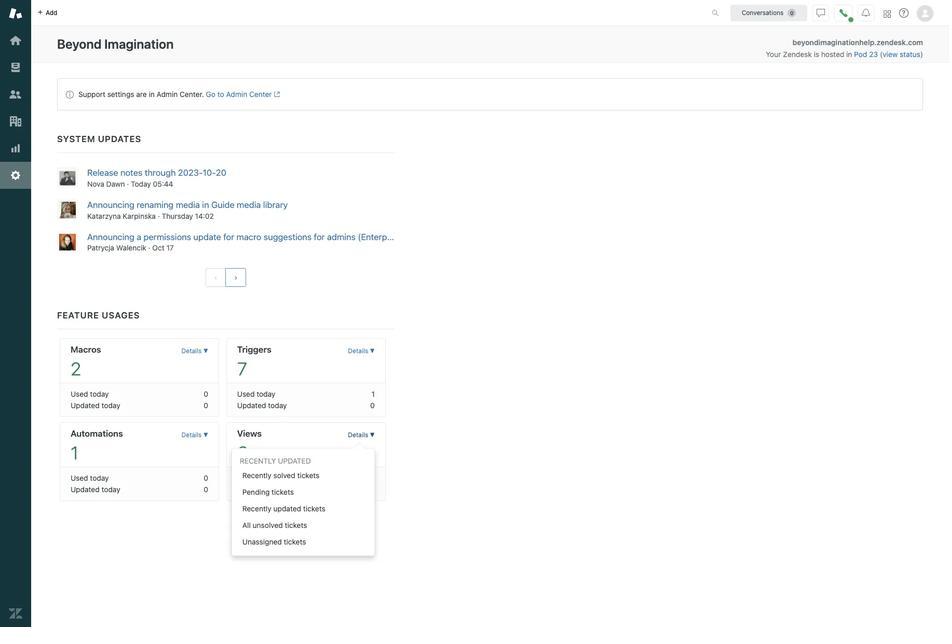 Task type: locate. For each thing, give the bounding box(es) containing it.
0 horizontal spatial 1
[[71, 443, 78, 464]]

walencik
[[116, 244, 146, 253]]

conversations
[[742, 9, 784, 16]]

1 vertical spatial 1
[[71, 443, 78, 464]]

2 recently from the top
[[242, 505, 272, 514]]

used today down automations 1
[[71, 474, 109, 483]]

1 horizontal spatial for
[[314, 232, 325, 242]]

for
[[223, 232, 234, 242], [314, 232, 325, 242]]

triggers
[[237, 345, 272, 355]]

status
[[900, 50, 921, 59]]

used for 1
[[71, 474, 88, 483]]

updated
[[274, 505, 301, 514]]

0
[[204, 390, 208, 399], [204, 402, 208, 411], [370, 402, 375, 411], [204, 474, 208, 483], [204, 486, 208, 495], [370, 486, 375, 495]]

used today down 7
[[237, 390, 275, 399]]

›
[[234, 274, 238, 282]]

admin
[[157, 90, 178, 99], [226, 90, 247, 99]]

tickets
[[297, 472, 320, 481], [272, 488, 294, 497], [303, 505, 326, 514], [285, 522, 307, 531], [284, 538, 306, 547]]

used down 2
[[71, 390, 88, 399]]

1 vertical spatial announcing
[[87, 232, 134, 242]]

usages
[[102, 311, 140, 321]]

1
[[372, 390, 375, 399], [71, 443, 78, 464]]

details
[[182, 348, 202, 355], [348, 348, 368, 355], [182, 432, 202, 440], [348, 432, 368, 440]]

in for announcing renaming media in guide media library
[[202, 200, 209, 210]]

announcing up the katarzyna
[[87, 200, 134, 210]]

get help image
[[900, 8, 909, 18]]

unassigned tickets
[[242, 538, 306, 547]]

1 announcing from the top
[[87, 200, 134, 210]]

0 vertical spatial announcing
[[87, 200, 134, 210]]

in
[[847, 50, 853, 59], [149, 90, 155, 99], [202, 200, 209, 210]]

updated down automations 1
[[71, 486, 100, 495]]

conversations button
[[731, 4, 808, 21]]

updated today up views
[[237, 402, 287, 411]]

beyond imagination
[[57, 36, 174, 51]]

view status link
[[883, 50, 921, 59]]

used
[[71, 390, 88, 399], [237, 390, 255, 399], [71, 474, 88, 483]]

only)
[[404, 232, 424, 242]]

tickets up pending tickets link
[[297, 472, 320, 481]]

updated up views
[[237, 402, 266, 411]]

thursday 14:02
[[162, 212, 214, 221]]

17
[[166, 244, 174, 253]]

updated today for 2
[[71, 402, 120, 411]]

status containing support settings are in admin center.
[[57, 78, 924, 111]]

used today down 2
[[71, 390, 109, 399]]

1 vertical spatial recently
[[242, 505, 272, 514]]

is
[[814, 50, 820, 59]]

status
[[57, 78, 924, 111]]

media right guide
[[237, 200, 261, 210]]

1 horizontal spatial media
[[237, 200, 261, 210]]

6
[[237, 443, 248, 464]]

add button
[[31, 0, 64, 25]]

in right are
[[149, 90, 155, 99]]

center
[[249, 90, 272, 99]]

your
[[766, 50, 781, 59]]

used down 7
[[237, 390, 255, 399]]

views image
[[9, 61, 22, 74]]

katarzyna karpinska
[[87, 212, 156, 221]]

center.
[[180, 90, 204, 99]]

announcing up patrycja walencik
[[87, 232, 134, 242]]

updated today down automations 1
[[71, 486, 120, 495]]

admin image
[[9, 169, 22, 182]]

notifications image
[[862, 9, 871, 17]]

pod 23 link
[[855, 50, 880, 59]]

admin left center.
[[157, 90, 178, 99]]

2 for from the left
[[314, 232, 325, 242]]

details ▼ for 1
[[182, 432, 208, 440]]

recently
[[242, 472, 272, 481], [242, 505, 272, 514]]

unassigned
[[242, 538, 282, 547]]

0 horizontal spatial media
[[176, 200, 200, 210]]

used for 7
[[237, 390, 255, 399]]

suggestions
[[264, 232, 312, 242]]

recently updated tickets
[[242, 505, 326, 514]]

all unsolved tickets link
[[232, 518, 374, 535]]

for left admins
[[314, 232, 325, 242]]

details for 7
[[348, 348, 368, 355]]

0 horizontal spatial admin
[[157, 90, 178, 99]]

recently down recently
[[242, 472, 272, 481]]

are
[[136, 90, 147, 99]]

tickets down pending tickets link
[[303, 505, 326, 514]]

2023-
[[178, 168, 203, 178]]

updated today up automations
[[71, 402, 120, 411]]

patrycja walencik
[[87, 244, 146, 253]]

tickets down the recently updated tickets link
[[285, 522, 307, 531]]

2 horizontal spatial in
[[847, 50, 853, 59]]

(
[[880, 50, 883, 59]]

0 horizontal spatial in
[[149, 90, 155, 99]]

admins
[[327, 232, 356, 242]]

updated for 1
[[71, 486, 100, 495]]

for left macro
[[223, 232, 234, 242]]

admin right to
[[226, 90, 247, 99]]

pending
[[242, 488, 270, 497]]

details ▼
[[182, 348, 208, 355], [348, 348, 375, 355], [182, 432, 208, 440], [348, 432, 375, 440]]

0 horizontal spatial for
[[223, 232, 234, 242]]

1 horizontal spatial 1
[[372, 390, 375, 399]]

macro
[[237, 232, 261, 242]]

pod
[[855, 50, 868, 59]]

go to admin center
[[206, 90, 272, 99]]

updated today for 1
[[71, 486, 120, 495]]

oct
[[152, 244, 165, 253]]

organizations image
[[9, 115, 22, 128]]

announcing for announcing renaming media in guide media library
[[87, 200, 134, 210]]

media up the thursday 14:02
[[176, 200, 200, 210]]

‹ button
[[205, 269, 226, 287]]

.zendesk.com
[[875, 38, 924, 47]]

› button
[[226, 269, 246, 287]]

1 vertical spatial in
[[149, 90, 155, 99]]

2 announcing from the top
[[87, 232, 134, 242]]

view
[[883, 50, 898, 59]]

recently down "pending"
[[242, 505, 272, 514]]

in up 14:02
[[202, 200, 209, 210]]

7
[[237, 359, 247, 380]]

0 vertical spatial recently
[[242, 472, 272, 481]]

2 vertical spatial in
[[202, 200, 209, 210]]

recently updated tickets link
[[232, 501, 374, 518]]

(opens in a new tab) image
[[272, 92, 280, 98]]

updated
[[71, 402, 100, 411], [237, 402, 266, 411], [71, 486, 100, 495], [237, 486, 266, 495]]

release notes through 2023-10-20
[[87, 168, 226, 178]]

beyond
[[57, 36, 102, 51]]

details for 2
[[182, 348, 202, 355]]

all
[[242, 522, 251, 531]]

1 horizontal spatial admin
[[226, 90, 247, 99]]

media
[[176, 200, 200, 210], [237, 200, 261, 210]]

20
[[216, 168, 226, 178]]

1 recently from the top
[[242, 472, 272, 481]]

used down automations 1
[[71, 474, 88, 483]]

customers image
[[9, 88, 22, 101]]

1 inside automations 1
[[71, 443, 78, 464]]

tickets for solved
[[297, 472, 320, 481]]

‹
[[214, 274, 217, 282]]

get started image
[[9, 34, 22, 47]]

today
[[90, 390, 109, 399], [257, 390, 275, 399], [102, 402, 120, 411], [268, 402, 287, 411], [90, 474, 109, 483], [102, 486, 120, 495], [268, 486, 287, 495]]

0 vertical spatial in
[[847, 50, 853, 59]]

in left "pod"
[[847, 50, 853, 59]]

in for support settings are in admin center.
[[149, 90, 155, 99]]

notes
[[120, 168, 143, 178]]

announcing
[[87, 200, 134, 210], [87, 232, 134, 242]]

tickets for updated
[[303, 505, 326, 514]]

recently updated
[[240, 457, 311, 466]]

renaming
[[137, 200, 174, 210]]

through
[[145, 168, 176, 178]]

1 horizontal spatial in
[[202, 200, 209, 210]]

updated up automations
[[71, 402, 100, 411]]

feature
[[57, 311, 99, 321]]



Task type: describe. For each thing, give the bounding box(es) containing it.
recently for recently solved tickets
[[242, 472, 272, 481]]

2
[[71, 359, 81, 380]]

today 05:44
[[131, 180, 173, 188]]

guide
[[211, 200, 235, 210]]

)
[[921, 50, 924, 59]]

updated today down recently solved tickets on the bottom
[[237, 486, 287, 495]]

1 admin from the left
[[157, 90, 178, 99]]

1 for from the left
[[223, 232, 234, 242]]

reporting image
[[9, 142, 22, 155]]

details for 1
[[182, 432, 202, 440]]

patrycja
[[87, 244, 114, 253]]

feature usages
[[57, 311, 140, 321]]

▼ for 1
[[204, 432, 208, 440]]

updated for 7
[[237, 402, 266, 411]]

to
[[218, 90, 224, 99]]

tickets up recently updated tickets
[[272, 488, 294, 497]]

support
[[78, 90, 105, 99]]

automations 1
[[71, 429, 123, 464]]

recently solved tickets link
[[232, 468, 374, 485]]

karpinska
[[123, 212, 156, 221]]

recently for recently updated tickets
[[242, 505, 272, 514]]

announcing for announcing a permissions update for macro suggestions for admins (enterprise only)
[[87, 232, 134, 242]]

used today for 7
[[237, 390, 275, 399]]

zendesk support image
[[9, 7, 22, 20]]

macros 2
[[71, 345, 101, 380]]

23
[[870, 50, 878, 59]]

views 6
[[237, 429, 262, 464]]

hosted
[[822, 50, 845, 59]]

2 admin from the left
[[226, 90, 247, 99]]

support settings are in admin center.
[[78, 90, 204, 99]]

katarzyna
[[87, 212, 121, 221]]

views
[[237, 429, 262, 440]]

settings
[[107, 90, 134, 99]]

recently solved tickets
[[242, 472, 320, 481]]

solved
[[274, 472, 295, 481]]

automations
[[71, 429, 123, 440]]

updated down recently
[[237, 486, 266, 495]]

zendesk image
[[9, 608, 22, 621]]

announcing renaming media in guide media library
[[87, 200, 288, 210]]

updated today for 7
[[237, 402, 287, 411]]

dawn
[[106, 180, 125, 188]]

used for 2
[[71, 390, 88, 399]]

used today for 1
[[71, 474, 109, 483]]

details ▼ for 2
[[182, 348, 208, 355]]

add
[[46, 9, 57, 16]]

▼ for 7
[[370, 348, 375, 355]]

updates
[[98, 134, 141, 144]]

today
[[131, 180, 151, 188]]

pending tickets link
[[232, 485, 374, 501]]

14:02
[[195, 212, 214, 221]]

a
[[137, 232, 141, 242]]

oct 17
[[152, 244, 174, 253]]

go to admin center link
[[206, 90, 280, 99]]

all unsolved tickets
[[242, 522, 307, 531]]

announcing a permissions update for macro suggestions for admins (enterprise only)
[[87, 232, 424, 242]]

in inside beyondimaginationhelp .zendesk.com your zendesk is hosted in pod 23 ( view status )
[[847, 50, 853, 59]]

05:44
[[153, 180, 173, 188]]

permissions
[[144, 232, 191, 242]]

thursday
[[162, 212, 193, 221]]

unsolved
[[253, 522, 283, 531]]

system updates
[[57, 134, 141, 144]]

1 media from the left
[[176, 200, 200, 210]]

library
[[263, 200, 288, 210]]

0 vertical spatial 1
[[372, 390, 375, 399]]

button displays agent's chat status as invisible. image
[[817, 9, 825, 17]]

update
[[193, 232, 221, 242]]

triggers 7
[[237, 345, 272, 380]]

beyondimaginationhelp .zendesk.com your zendesk is hosted in pod 23 ( view status )
[[766, 38, 924, 59]]

nova
[[87, 180, 104, 188]]

details ▼ for 7
[[348, 348, 375, 355]]

(enterprise
[[358, 232, 402, 242]]

main element
[[0, 0, 31, 628]]

system
[[57, 134, 95, 144]]

nova dawn
[[87, 180, 125, 188]]

used today for 2
[[71, 390, 109, 399]]

updated
[[278, 457, 311, 466]]

unassigned tickets link
[[232, 535, 374, 551]]

tickets for unsolved
[[285, 522, 307, 531]]

2 media from the left
[[237, 200, 261, 210]]

zendesk products image
[[884, 10, 891, 17]]

updated for 2
[[71, 402, 100, 411]]

tickets down all unsolved tickets link
[[284, 538, 306, 547]]

beyondimaginationhelp
[[793, 38, 875, 47]]

release
[[87, 168, 118, 178]]

▼ for 2
[[204, 348, 208, 355]]

zendesk
[[783, 50, 812, 59]]

10-
[[203, 168, 216, 178]]

imagination
[[104, 36, 174, 51]]



Task type: vqa. For each thing, say whether or not it's contained in the screenshot.
'in' to the left
yes



